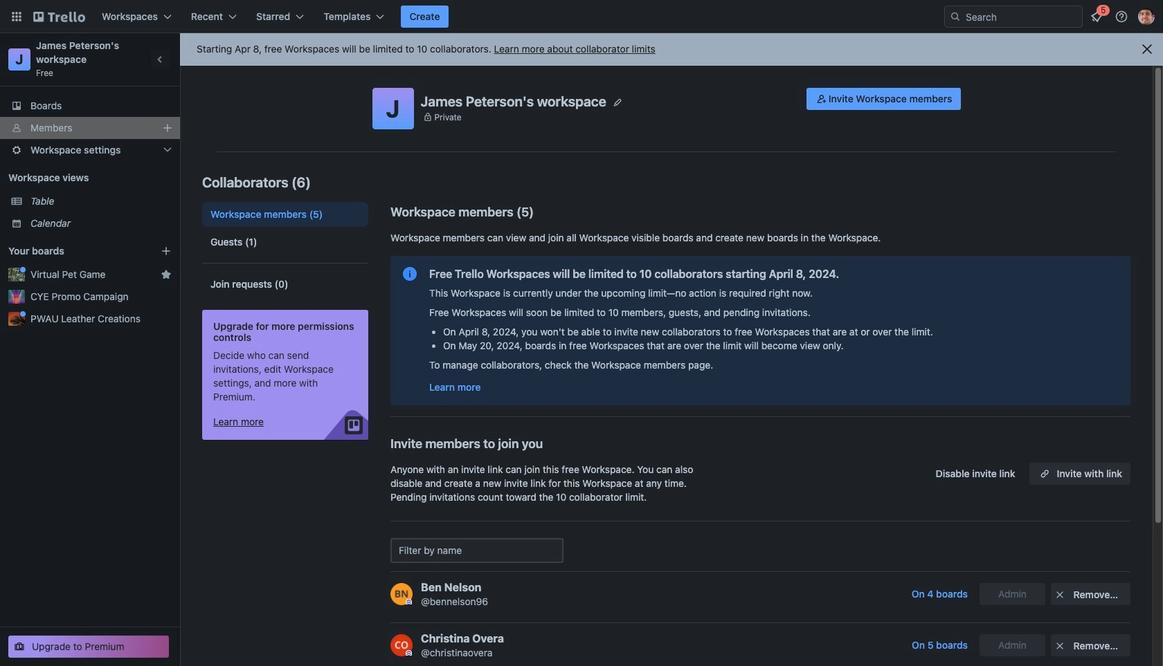 Task type: locate. For each thing, give the bounding box(es) containing it.
sm image for this member is an admin of this workspace. icon
[[1053, 640, 1067, 654]]

Filter by name text field
[[391, 539, 564, 564]]

open information menu image
[[1115, 10, 1129, 24]]

5 notifications image
[[1088, 8, 1105, 25]]

this member is an admin of this workspace. image
[[406, 600, 412, 606]]

1 vertical spatial sm image
[[1053, 589, 1067, 602]]

back to home image
[[33, 6, 85, 28]]

2 vertical spatial sm image
[[1053, 640, 1067, 654]]

starred icon image
[[161, 269, 172, 280]]

sm image for this member is an admin of this workspace. image
[[1053, 589, 1067, 602]]

sm image
[[815, 92, 829, 106], [1053, 589, 1067, 602], [1053, 640, 1067, 654]]



Task type: describe. For each thing, give the bounding box(es) containing it.
this member is an admin of this workspace. image
[[406, 651, 412, 657]]

workspace navigation collapse icon image
[[151, 50, 170, 69]]

add board image
[[161, 246, 172, 257]]

search image
[[950, 11, 961, 22]]

your boards with 3 items element
[[8, 243, 140, 260]]

james peterson (jamespeterson93) image
[[1138, 8, 1155, 25]]

0 vertical spatial sm image
[[815, 92, 829, 106]]

primary element
[[0, 0, 1163, 33]]

Search field
[[961, 6, 1082, 27]]



Task type: vqa. For each thing, say whether or not it's contained in the screenshot.
Jacob Simon (jacobsimon16) icon
no



